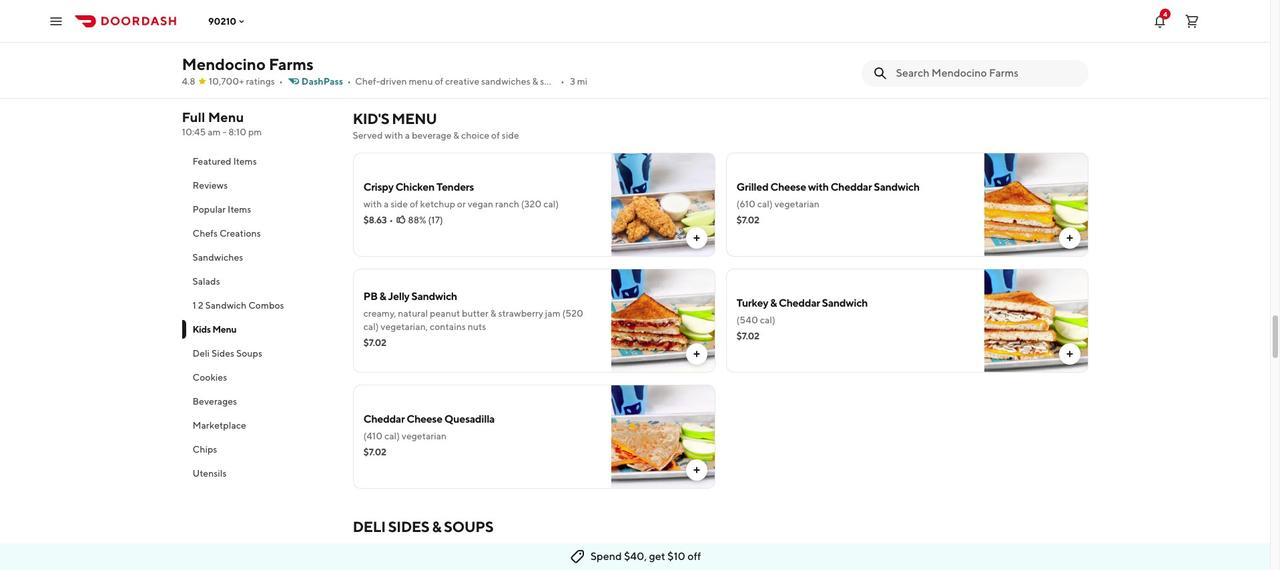Task type: describe. For each thing, give the bounding box(es) containing it.
cheddar inside turkey & cheddar sandwich (540 cal) $7.02
[[779, 297, 820, 310]]

deli sides & soups
[[353, 519, 494, 536]]

spicy curried couscous image
[[611, 548, 715, 571]]

soulful
[[540, 76, 569, 87]]

am
[[208, 127, 221, 138]]

$8.63 •
[[364, 215, 393, 226]]

cal) inside 'grilled cheese with cheddar sandwich (610 cal)    vegetarian $7.02'
[[758, 199, 773, 210]]

sides
[[388, 519, 430, 536]]

with for chicken
[[364, 199, 382, 210]]

pb
[[364, 290, 378, 303]]

natural
[[398, 308, 428, 319]]

chefs
[[193, 228, 218, 239]]

& inside turkey & cheddar sandwich (540 cal) $7.02
[[770, 297, 777, 310]]

ratings
[[246, 76, 275, 87]]

add item to cart image for pb & jelly sandwich
[[691, 349, 702, 360]]

peanut
[[430, 308, 460, 319]]

items for featured items
[[233, 156, 257, 167]]

crispy chicken tenders with a side of ketchup or vegan ranch (320 cal)
[[364, 181, 559, 210]]

• left chef- at the left top
[[347, 76, 351, 87]]

notification bell image
[[1152, 13, 1168, 29]]

cheddar cheese quesadilla image
[[611, 385, 715, 489]]

soups
[[444, 519, 494, 536]]

10,700+
[[209, 76, 244, 87]]

cal) inside pb & jelly sandwich creamy, natural peanut butter & strawberry jam (520 cal)    vegetarian, contains nuts $7.02
[[364, 322, 379, 332]]

crispy
[[364, 181, 394, 194]]

$7.02 inside pb & jelly sandwich creamy, natural peanut butter & strawberry jam (520 cal)    vegetarian, contains nuts $7.02
[[364, 338, 386, 349]]

1 2 sandwich combos button
[[182, 294, 337, 318]]

10,700+ ratings •
[[209, 76, 283, 87]]

add item to cart image for cheddar cheese quesadilla
[[691, 465, 702, 476]]

pb & jelly sandwich image
[[611, 269, 715, 373]]

full menu 10:45 am - 8:10 pm
[[182, 109, 262, 138]]

menu
[[409, 76, 433, 87]]

pm
[[248, 127, 262, 138]]

off
[[688, 551, 701, 563]]

items for popular items
[[228, 204, 251, 215]]

cheese for grilled
[[771, 181, 806, 194]]

• down farms
[[279, 76, 283, 87]]

88% (17)
[[408, 215, 443, 226]]

side inside crispy chicken tenders with a side of ketchup or vegan ranch (320 cal)
[[391, 199, 408, 210]]

4
[[1164, 10, 1168, 18]]

grilled cheese with cheddar sandwich (610 cal)    vegetarian $7.02
[[737, 181, 920, 226]]

mendocino farms
[[182, 55, 314, 73]]

cheddar inside cheddar cheese quesadilla (410 cal)    vegetarian $7.02
[[364, 413, 405, 426]]

$7.02 inside cheddar cheese quesadilla (410 cal)    vegetarian $7.02
[[364, 447, 386, 458]]

featured items button
[[182, 150, 337, 174]]

sandwiches
[[193, 252, 243, 263]]

cal) inside cheddar cheese quesadilla (410 cal)    vegetarian $7.02
[[385, 431, 400, 442]]

ranch
[[495, 199, 519, 210]]

$40,
[[624, 551, 647, 563]]

90210 button
[[208, 16, 247, 26]]

$10
[[668, 551, 686, 563]]

popular items button
[[182, 198, 337, 222]]

side inside kid's menu served with a beverage & choice of side
[[502, 130, 519, 141]]

beverage
[[412, 130, 452, 141]]

dashpass •
[[302, 76, 351, 87]]

sandwiches
[[481, 76, 531, 87]]

1/2 vegan banh mi image
[[611, 0, 715, 81]]

farms
[[269, 55, 314, 73]]

deli
[[353, 519, 386, 536]]

& inside kid's menu served with a beverage & choice of side
[[454, 130, 460, 141]]

4.8
[[182, 76, 195, 87]]

add item to cart image for turkey & cheddar sandwich
[[1065, 349, 1075, 360]]

menu for kids
[[212, 324, 237, 335]]

combos
[[248, 300, 284, 311]]

cheddar inside 'grilled cheese with cheddar sandwich (610 cal)    vegetarian $7.02'
[[831, 181, 872, 194]]

kid's menu served with a beverage & choice of side
[[353, 110, 519, 141]]

dashpass
[[302, 76, 343, 87]]

add item to cart image for crispy chicken tenders
[[691, 233, 702, 244]]

-
[[223, 127, 227, 138]]

$7.02 inside turkey & cheddar sandwich (540 cal) $7.02
[[737, 331, 760, 342]]

cal) inside turkey & cheddar sandwich (540 cal) $7.02
[[760, 315, 776, 326]]

beverages
[[193, 397, 237, 407]]

(410
[[364, 431, 383, 442]]

(520
[[563, 308, 584, 319]]

jam
[[545, 308, 561, 319]]

0 items, open order cart image
[[1184, 13, 1200, 29]]

full
[[182, 109, 205, 125]]

nuts
[[468, 322, 486, 332]]

menu
[[392, 110, 437, 128]]

2
[[198, 300, 203, 311]]

add item to cart image for grilled cheese with cheddar sandwich
[[1065, 233, 1075, 244]]

get
[[649, 551, 666, 563]]

• 3 mi
[[561, 76, 588, 87]]

sandwiches button
[[182, 246, 337, 270]]

chefs creations button
[[182, 222, 337, 246]]

utensils button
[[182, 462, 337, 486]]

& right the sides
[[432, 519, 441, 536]]

creative
[[445, 76, 480, 87]]

8:10
[[228, 127, 246, 138]]

kids menu
[[193, 324, 237, 335]]

grilled
[[737, 181, 769, 194]]

$8.63
[[364, 215, 387, 226]]

with for menu
[[385, 130, 403, 141]]

spend $40, get $10 off
[[591, 551, 701, 563]]



Task type: locate. For each thing, give the bounding box(es) containing it.
0 vertical spatial vegetarian
[[775, 199, 820, 210]]

vegetarian right the (610
[[775, 199, 820, 210]]

side right choice
[[502, 130, 519, 141]]

of up 88%
[[410, 199, 418, 210]]

butter
[[462, 308, 489, 319]]

sandwich
[[874, 181, 920, 194], [411, 290, 457, 303], [822, 297, 868, 310], [205, 300, 247, 311]]

open menu image
[[48, 13, 64, 29]]

vegetarian down quesadilla
[[402, 431, 447, 442]]

$7.02 down 'creamy,'
[[364, 338, 386, 349]]

a for chicken
[[384, 199, 389, 210]]

marketplace button
[[182, 414, 337, 438]]

deli sides soups button
[[182, 342, 337, 366]]

2 horizontal spatial with
[[808, 181, 829, 194]]

3
[[570, 76, 575, 87]]

of
[[435, 76, 443, 87], [491, 130, 500, 141], [410, 199, 418, 210]]

a up the "$8.63 •" at the left top
[[384, 199, 389, 210]]

kid's
[[353, 110, 389, 128]]

cheese for cheddar
[[407, 413, 443, 426]]

chips button
[[182, 438, 337, 462]]

1 horizontal spatial of
[[435, 76, 443, 87]]

spend
[[591, 551, 622, 563]]

1 vertical spatial side
[[391, 199, 408, 210]]

0 vertical spatial cheddar
[[831, 181, 872, 194]]

a inside kid's menu served with a beverage & choice of side
[[405, 130, 410, 141]]

0 vertical spatial side
[[502, 130, 519, 141]]

utensils
[[193, 469, 227, 479]]

with inside kid's menu served with a beverage & choice of side
[[385, 130, 403, 141]]

chips
[[193, 445, 217, 455]]

vegetarian inside cheddar cheese quesadilla (410 cal)    vegetarian $7.02
[[402, 431, 447, 442]]

cal) right the (610
[[758, 199, 773, 210]]

1 horizontal spatial vegetarian
[[775, 199, 820, 210]]

with inside crispy chicken tenders with a side of ketchup or vegan ranch (320 cal)
[[364, 199, 382, 210]]

reviews button
[[182, 174, 337, 198]]

items up reviews button
[[233, 156, 257, 167]]

1 horizontal spatial cheddar
[[779, 297, 820, 310]]

sides
[[212, 349, 234, 359]]

salads
[[193, 276, 220, 287]]

of inside kid's menu served with a beverage & choice of side
[[491, 130, 500, 141]]

vegan
[[468, 199, 494, 210]]

creamy,
[[364, 308, 396, 319]]

0 horizontal spatial vegetarian
[[402, 431, 447, 442]]

with right grilled
[[808, 181, 829, 194]]

cal) down 'creamy,'
[[364, 322, 379, 332]]

1 vertical spatial menu
[[212, 324, 237, 335]]

•
[[279, 76, 283, 87], [347, 76, 351, 87], [561, 76, 565, 87], [389, 215, 393, 226]]

1 vertical spatial cheddar
[[779, 297, 820, 310]]

2 vertical spatial cheddar
[[364, 413, 405, 426]]

with
[[385, 130, 403, 141], [808, 181, 829, 194], [364, 199, 382, 210]]

sandwich inside 'button'
[[205, 300, 247, 311]]

choice
[[461, 130, 490, 141]]

cheese left quesadilla
[[407, 413, 443, 426]]

menu
[[208, 109, 244, 125], [212, 324, 237, 335]]

2 vertical spatial of
[[410, 199, 418, 210]]

&
[[532, 76, 538, 87], [454, 130, 460, 141], [379, 290, 386, 303], [770, 297, 777, 310], [491, 308, 496, 319], [432, 519, 441, 536]]

cookies
[[193, 373, 227, 383]]

contains
[[430, 322, 466, 332]]

deli sides soups
[[193, 349, 262, 359]]

grilled cheese with cheddar sandwich image
[[984, 153, 1089, 257]]

1 vertical spatial items
[[228, 204, 251, 215]]

& left choice
[[454, 130, 460, 141]]

salads
[[571, 76, 597, 87]]

turkey & cheddar sandwich image
[[984, 269, 1089, 373]]

$7.02 down the (610
[[737, 215, 760, 226]]

1 vertical spatial a
[[384, 199, 389, 210]]

10:45
[[182, 127, 206, 138]]

0 vertical spatial items
[[233, 156, 257, 167]]

with up $8.63 on the left top of the page
[[364, 199, 382, 210]]

0 vertical spatial a
[[405, 130, 410, 141]]

add item to cart image
[[691, 233, 702, 244], [1065, 233, 1075, 244], [691, 349, 702, 360], [1065, 349, 1075, 360], [691, 465, 702, 476]]

0 vertical spatial menu
[[208, 109, 244, 125]]

1 vertical spatial vegetarian
[[402, 431, 447, 442]]

1 horizontal spatial side
[[502, 130, 519, 141]]

$7.02 down (410
[[364, 447, 386, 458]]

menu for full
[[208, 109, 244, 125]]

popular items
[[193, 204, 251, 215]]

0 vertical spatial of
[[435, 76, 443, 87]]

90210
[[208, 16, 236, 26]]

sandwich inside turkey & cheddar sandwich (540 cal) $7.02
[[822, 297, 868, 310]]

side down chicken
[[391, 199, 408, 210]]

cheddar
[[831, 181, 872, 194], [779, 297, 820, 310], [364, 413, 405, 426]]

cheese inside cheddar cheese quesadilla (410 cal)    vegetarian $7.02
[[407, 413, 443, 426]]

with right served
[[385, 130, 403, 141]]

vegetarian,
[[381, 322, 428, 332]]

1 2 sandwich combos
[[193, 300, 284, 311]]

cal) right (410
[[385, 431, 400, 442]]

side
[[502, 130, 519, 141], [391, 199, 408, 210]]

& left soulful
[[532, 76, 538, 87]]

served
[[353, 130, 383, 141]]

0 horizontal spatial of
[[410, 199, 418, 210]]

featured
[[193, 156, 231, 167]]

cal) right (320
[[544, 199, 559, 210]]

items inside button
[[228, 204, 251, 215]]

cheese
[[771, 181, 806, 194], [407, 413, 443, 426]]

1 horizontal spatial with
[[385, 130, 403, 141]]

beverages button
[[182, 390, 337, 414]]

creations
[[220, 228, 261, 239]]

& right turkey
[[770, 297, 777, 310]]

crispy chicken tenders image
[[611, 153, 715, 257]]

items up creations
[[228, 204, 251, 215]]

a for menu
[[405, 130, 410, 141]]

of inside crispy chicken tenders with a side of ketchup or vegan ranch (320 cal)
[[410, 199, 418, 210]]

chef-
[[355, 76, 380, 87]]

reviews
[[193, 180, 228, 191]]

Item Search search field
[[896, 66, 1078, 81]]

1 vertical spatial with
[[808, 181, 829, 194]]

2 horizontal spatial cheddar
[[831, 181, 872, 194]]

• right $8.63 on the left top of the page
[[389, 215, 393, 226]]

cal) inside crispy chicken tenders with a side of ketchup or vegan ranch (320 cal)
[[544, 199, 559, 210]]

• left 3
[[561, 76, 565, 87]]

menu inside full menu 10:45 am - 8:10 pm
[[208, 109, 244, 125]]

0 horizontal spatial cheddar
[[364, 413, 405, 426]]

$7.02
[[737, 215, 760, 226], [737, 331, 760, 342], [364, 338, 386, 349], [364, 447, 386, 458]]

(17)
[[428, 215, 443, 226]]

of right menu
[[435, 76, 443, 87]]

0 vertical spatial with
[[385, 130, 403, 141]]

0 horizontal spatial with
[[364, 199, 382, 210]]

with inside 'grilled cheese with cheddar sandwich (610 cal)    vegetarian $7.02'
[[808, 181, 829, 194]]

kids
[[193, 324, 211, 335]]

menu up -
[[208, 109, 244, 125]]

menu right 'kids'
[[212, 324, 237, 335]]

2 vertical spatial with
[[364, 199, 382, 210]]

0 horizontal spatial cheese
[[407, 413, 443, 426]]

0 vertical spatial cheese
[[771, 181, 806, 194]]

soups
[[236, 349, 262, 359]]

2 horizontal spatial of
[[491, 130, 500, 141]]

$7.02 inside 'grilled cheese with cheddar sandwich (610 cal)    vegetarian $7.02'
[[737, 215, 760, 226]]

items inside button
[[233, 156, 257, 167]]

1 horizontal spatial a
[[405, 130, 410, 141]]

of right choice
[[491, 130, 500, 141]]

cheese right grilled
[[771, 181, 806, 194]]

$7.02 down (540
[[737, 331, 760, 342]]

a down 'menu'
[[405, 130, 410, 141]]

& right "butter" at left
[[491, 308, 496, 319]]

mi
[[577, 76, 588, 87]]

quesadilla
[[444, 413, 495, 426]]

& right pb
[[379, 290, 386, 303]]

salads button
[[182, 270, 337, 294]]

chicken
[[396, 181, 435, 194]]

cal) right (540
[[760, 315, 776, 326]]

sandwich inside pb & jelly sandwich creamy, natural peanut butter & strawberry jam (520 cal)    vegetarian, contains nuts $7.02
[[411, 290, 457, 303]]

(540
[[737, 315, 758, 326]]

driven
[[380, 76, 407, 87]]

1
[[193, 300, 196, 311]]

0 horizontal spatial side
[[391, 199, 408, 210]]

1 vertical spatial cheese
[[407, 413, 443, 426]]

popular
[[193, 204, 226, 215]]

0 horizontal spatial a
[[384, 199, 389, 210]]

mendocino
[[182, 55, 266, 73]]

chef-driven menu of creative sandwiches & soulful salads
[[355, 76, 597, 87]]

marketplace
[[193, 421, 246, 431]]

turkey & cheddar sandwich (540 cal) $7.02
[[737, 297, 868, 342]]

pb & jelly sandwich creamy, natural peanut butter & strawberry jam (520 cal)    vegetarian, contains nuts $7.02
[[364, 290, 584, 349]]

vegetarian
[[775, 199, 820, 210], [402, 431, 447, 442]]

88%
[[408, 215, 427, 226]]

a inside crispy chicken tenders with a side of ketchup or vegan ranch (320 cal)
[[384, 199, 389, 210]]

vegetarian inside 'grilled cheese with cheddar sandwich (610 cal)    vegetarian $7.02'
[[775, 199, 820, 210]]

1 vertical spatial of
[[491, 130, 500, 141]]

cookies button
[[182, 366, 337, 390]]

items
[[233, 156, 257, 167], [228, 204, 251, 215]]

turkey
[[737, 297, 769, 310]]

cheese inside 'grilled cheese with cheddar sandwich (610 cal)    vegetarian $7.02'
[[771, 181, 806, 194]]

sandwich inside 'grilled cheese with cheddar sandwich (610 cal)    vegetarian $7.02'
[[874, 181, 920, 194]]

(610
[[737, 199, 756, 210]]

or
[[457, 199, 466, 210]]

a
[[405, 130, 410, 141], [384, 199, 389, 210]]

1 horizontal spatial cheese
[[771, 181, 806, 194]]

featured items
[[193, 156, 257, 167]]

tenders
[[437, 181, 474, 194]]

(320
[[521, 199, 542, 210]]



Task type: vqa. For each thing, say whether or not it's contained in the screenshot.
top vegetarian
yes



